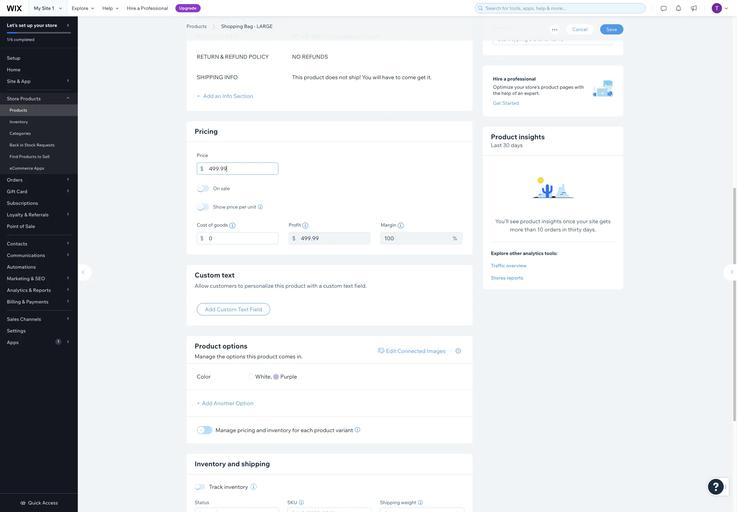 Task type: locate. For each thing, give the bounding box(es) containing it.
0 horizontal spatial your
[[34, 22, 44, 28]]

0 vertical spatial your
[[34, 22, 44, 28]]

10
[[537, 226, 544, 233]]

manage
[[195, 353, 215, 360], [216, 427, 236, 434]]

add down allow
[[205, 306, 216, 313]]

product
[[491, 133, 517, 141], [195, 342, 221, 350]]

analytics & reports
[[7, 287, 51, 293]]

edit option link image
[[378, 348, 385, 354]]

1 vertical spatial inventory
[[195, 459, 226, 468]]

this inside product options manage the options this product comes in.
[[247, 353, 256, 360]]

overview
[[506, 263, 527, 269]]

tools:
[[545, 250, 558, 257]]

1 horizontal spatial an
[[518, 90, 523, 96]]

1/6 completed
[[7, 37, 34, 42]]

analytics
[[523, 250, 544, 257]]

setup
[[7, 55, 20, 61]]

1 horizontal spatial of
[[208, 222, 213, 228]]

inventory for inventory and shipping
[[195, 459, 226, 468]]

& right "return"
[[220, 53, 224, 60]]

inventory for inventory
[[10, 119, 28, 124]]

sales channels
[[7, 316, 41, 322]]

to right the customers
[[238, 282, 243, 289]]

2 horizontal spatial of
[[513, 90, 517, 96]]

0 vertical spatial info
[[225, 33, 238, 39]]

purple
[[280, 373, 297, 380]]

communications button
[[0, 250, 78, 261]]

& left reports
[[29, 287, 32, 293]]

personalize
[[245, 282, 274, 289]]

in right back
[[20, 142, 24, 147]]

1 vertical spatial text
[[343, 282, 353, 289]]

margin
[[381, 222, 396, 228]]

0 horizontal spatial text
[[222, 271, 235, 279]]

1 horizontal spatial inventory
[[195, 459, 226, 468]]

text left field.
[[343, 282, 353, 289]]

2 horizontal spatial a
[[504, 76, 507, 82]]

manage left pricing
[[216, 427, 236, 434]]

site inside dropdown button
[[7, 78, 16, 84]]

insights up days
[[519, 133, 545, 141]]

info
[[222, 92, 232, 99]]

1 vertical spatial 1
[[57, 339, 59, 344]]

1 horizontal spatial a
[[319, 282, 322, 289]]

site down the home in the top left of the page
[[7, 78, 16, 84]]

1 vertical spatial a
[[504, 76, 507, 82]]

0 vertical spatial site
[[42, 5, 51, 11]]

1 vertical spatial and
[[228, 459, 240, 468]]

0 vertical spatial and
[[256, 427, 266, 434]]

1 vertical spatial the
[[217, 353, 225, 360]]

info tooltip image for margin
[[398, 222, 404, 229]]

$ for on sale
[[200, 165, 204, 172]]

site right the my
[[42, 5, 51, 11]]

optimize
[[493, 84, 514, 90]]

1 horizontal spatial your
[[515, 84, 525, 90]]

products right store
[[20, 96, 41, 102]]

products link down store products
[[0, 104, 78, 116]]

& inside shopping bag - large form
[[220, 53, 224, 60]]

inventory up categories
[[10, 119, 28, 124]]

your down professional
[[515, 84, 525, 90]]

1 vertical spatial your
[[515, 84, 525, 90]]

bag right info
[[247, 15, 270, 30]]

0 horizontal spatial a
[[137, 5, 140, 11]]

0 vertical spatial inventory
[[10, 119, 28, 124]]

insights
[[519, 133, 545, 141], [542, 218, 562, 225]]

1 horizontal spatial 1
[[57, 339, 59, 344]]

text up the customers
[[222, 271, 235, 279]]

text
[[222, 271, 235, 279], [343, 282, 353, 289]]

refund
[[225, 53, 248, 60]]

0 horizontal spatial this
[[247, 353, 256, 360]]

product up color on the left bottom of the page
[[195, 342, 221, 350]]

2 vertical spatial your
[[577, 218, 588, 225]]

started
[[503, 100, 519, 106]]

& left seo
[[31, 275, 34, 282]]

explore inside shopping bag - large form
[[491, 250, 509, 257]]

0 horizontal spatial of
[[20, 223, 24, 229]]

contacts button
[[0, 238, 78, 250]]

a for professional
[[137, 5, 140, 11]]

0 horizontal spatial product
[[195, 342, 221, 350]]

setup link
[[0, 52, 78, 64]]

settings link
[[0, 325, 78, 337]]

0 vertical spatial hire
[[127, 5, 136, 11]]

save
[[607, 26, 617, 32]]

product inside product options manage the options this product comes in.
[[195, 342, 221, 350]]

sale
[[25, 223, 35, 229]]

point
[[7, 223, 19, 229]]

shopping bag - large
[[187, 15, 321, 30], [221, 23, 273, 29]]

access
[[42, 500, 58, 506]]

more
[[510, 226, 523, 233]]

0 horizontal spatial with
[[307, 282, 318, 289]]

orders
[[545, 226, 561, 233]]

manage inside product options manage the options this product comes in.
[[195, 353, 215, 360]]

no
[[292, 53, 301, 60]]

explore left help
[[72, 5, 88, 11]]

product info
[[197, 33, 238, 39]]

& inside dropdown button
[[29, 287, 32, 293]]

1 horizontal spatial large
[[280, 15, 321, 30]]

inventory up track
[[195, 459, 226, 468]]

1 vertical spatial products link
[[0, 104, 78, 116]]

return
[[197, 53, 219, 60]]

requests
[[37, 142, 55, 147]]

a up 'optimize'
[[504, 76, 507, 82]]

add custom text field
[[205, 306, 262, 313]]

0 vertical spatial product
[[491, 133, 517, 141]]

$
[[200, 165, 204, 172], [200, 235, 204, 242], [292, 235, 296, 242]]

& for marketing
[[31, 275, 34, 282]]

%
[[453, 235, 457, 242]]

of left sale
[[20, 223, 24, 229]]

add custom text field button
[[197, 303, 270, 315]]

in inside you'll see product insights once your site gets more than 10 orders in thirty days.
[[563, 226, 567, 233]]

1 horizontal spatial in
[[563, 226, 567, 233]]

0 horizontal spatial 1
[[52, 5, 54, 11]]

shopping down additional info sections
[[221, 23, 243, 29]]

in down once
[[563, 226, 567, 233]]

this
[[292, 74, 303, 80]]

your right up
[[34, 22, 44, 28]]

0.0 number field
[[382, 508, 453, 512]]

0 vertical spatial add
[[203, 92, 214, 99]]

1 horizontal spatial to
[[238, 282, 243, 289]]

point of sale
[[7, 223, 35, 229]]

an
[[518, 90, 523, 96], [215, 92, 221, 99]]

& left app
[[17, 78, 20, 84]]

info tooltip image for profit
[[302, 222, 309, 229]]

an left info
[[215, 92, 221, 99]]

inventory inside sidebar element
[[10, 119, 28, 124]]

0 vertical spatial a
[[137, 5, 140, 11]]

automations link
[[0, 261, 78, 273]]

1 vertical spatial info
[[224, 74, 238, 80]]

0 horizontal spatial large
[[257, 23, 273, 29]]

info tooltip image right margin
[[398, 222, 404, 229]]

sell
[[42, 154, 50, 159]]

info tooltip image
[[229, 222, 236, 229], [302, 222, 309, 229], [398, 222, 404, 229], [355, 427, 360, 432]]

connected
[[398, 347, 426, 354]]

& for billing
[[22, 299, 25, 305]]

let's set up your store
[[7, 22, 57, 28]]

custom inside custom text allow customers to personalize this product with a custom text field.
[[195, 271, 220, 279]]

0 horizontal spatial apps
[[7, 339, 19, 345]]

info for shipping info
[[224, 74, 238, 80]]

track inventory
[[209, 483, 248, 490]]

and right pricing
[[256, 427, 266, 434]]

edit connected images
[[386, 347, 446, 354]]

info for product info
[[225, 33, 238, 39]]

a inside custom text allow customers to personalize this product with a custom text field.
[[319, 282, 322, 289]]

a for professional
[[504, 76, 507, 82]]

bag
[[247, 15, 270, 30], [244, 23, 253, 29]]

1 horizontal spatial this
[[275, 282, 284, 289]]

info up the add an info section
[[224, 74, 238, 80]]

1 vertical spatial explore
[[491, 250, 509, 257]]

1 horizontal spatial text
[[343, 282, 353, 289]]

1 horizontal spatial products link
[[183, 23, 210, 30]]

1 vertical spatial in
[[563, 226, 567, 233]]

1 vertical spatial product
[[195, 342, 221, 350]]

0 vertical spatial custom
[[195, 271, 220, 279]]

$ down profit
[[292, 235, 296, 242]]

0 vertical spatial this
[[275, 282, 284, 289]]

product up 30
[[491, 133, 517, 141]]

0 vertical spatial apps
[[34, 166, 44, 171]]

store
[[7, 96, 19, 102]]

1 horizontal spatial hire
[[493, 76, 503, 82]]

large
[[280, 15, 321, 30], [257, 23, 273, 29]]

2 vertical spatial a
[[319, 282, 322, 289]]

large down sections
[[257, 23, 273, 29]]

with left the custom
[[307, 282, 318, 289]]

info tooltip image right goods
[[229, 222, 236, 229]]

this inside custom text allow customers to personalize this product with a custom text field.
[[275, 282, 284, 289]]

each
[[301, 427, 313, 434]]

variant
[[336, 427, 353, 434]]

of right 'help'
[[513, 90, 517, 96]]

30
[[503, 142, 510, 149]]

inventory
[[10, 119, 28, 124], [195, 459, 226, 468]]

1 down "settings" link
[[57, 339, 59, 344]]

shopping bag - large form
[[74, 0, 737, 512]]

add inside button
[[202, 400, 213, 407]]

0 horizontal spatial in
[[20, 142, 24, 147]]

1 horizontal spatial the
[[493, 90, 501, 96]]

this up white
[[247, 353, 256, 360]]

cost
[[197, 222, 207, 228]]

will
[[373, 74, 381, 80]]

1 vertical spatial manage
[[216, 427, 236, 434]]

2 horizontal spatial to
[[396, 74, 401, 80]]

manage up color on the left bottom of the page
[[195, 353, 215, 360]]

apps down settings
[[7, 339, 19, 345]]

add for add an info section
[[203, 92, 214, 99]]

1 vertical spatial this
[[247, 353, 256, 360]]

0 vertical spatial with
[[575, 84, 584, 90]]

custom inside 'button'
[[217, 306, 237, 313]]

$ down "price"
[[200, 165, 204, 172]]

custom left text
[[217, 306, 237, 313]]

products link up product
[[183, 23, 210, 30]]

explore other analytics tools:
[[491, 250, 558, 257]]

0 vertical spatial the
[[493, 90, 501, 96]]

large up x
[[280, 15, 321, 30]]

1 horizontal spatial and
[[256, 427, 266, 434]]

0 vertical spatial manage
[[195, 353, 215, 360]]

add down shipping on the left of the page
[[203, 92, 214, 99]]

0 vertical spatial products link
[[183, 23, 210, 30]]

explore up traffic
[[491, 250, 509, 257]]

your up thirty
[[577, 218, 588, 225]]

save button
[[600, 24, 624, 34]]

1 vertical spatial with
[[307, 282, 318, 289]]

2 vertical spatial to
[[238, 282, 243, 289]]

pages
[[560, 84, 574, 90]]

of right cost
[[208, 222, 213, 228]]

price
[[197, 152, 208, 158]]

&
[[220, 53, 224, 60], [17, 78, 20, 84], [24, 212, 27, 218], [31, 275, 34, 282], [29, 287, 32, 293], [22, 299, 25, 305]]

1 vertical spatial site
[[7, 78, 16, 84]]

,
[[271, 373, 272, 380]]

0 horizontal spatial inventory
[[224, 483, 248, 490]]

1 vertical spatial inventory
[[224, 483, 248, 490]]

& right "loyalty"
[[24, 212, 27, 218]]

add another option button
[[197, 397, 262, 409]]

None text field
[[209, 162, 279, 175], [209, 232, 279, 244], [301, 232, 371, 244], [381, 232, 450, 244], [209, 162, 279, 175], [209, 232, 279, 244], [301, 232, 371, 244], [381, 232, 450, 244]]

product inside product insights last 30 days
[[491, 133, 517, 141]]

a left the professional
[[137, 5, 140, 11]]

0 horizontal spatial inventory
[[10, 119, 28, 124]]

product inside optimize your store's product pages with the help of an expert.
[[541, 84, 559, 90]]

inventory left for
[[267, 427, 291, 434]]

0 vertical spatial explore
[[72, 5, 88, 11]]

optimize your store's product pages with the help of an expert.
[[493, 84, 584, 96]]

0 horizontal spatial to
[[37, 154, 41, 159]]

0 horizontal spatial -
[[254, 23, 256, 29]]

1 vertical spatial add
[[205, 306, 216, 313]]

subscriptions
[[7, 200, 38, 206]]

add left another
[[202, 400, 213, 407]]

hire up 'optimize'
[[493, 76, 503, 82]]

apps down find products to sell link
[[34, 166, 44, 171]]

payments
[[26, 299, 48, 305]]

0 vertical spatial inventory
[[267, 427, 291, 434]]

products up ecommerce apps
[[19, 154, 36, 159]]

0 horizontal spatial hire
[[127, 5, 136, 11]]

marketing
[[7, 275, 30, 282]]

hire right "help" button
[[127, 5, 136, 11]]

1 vertical spatial hire
[[493, 76, 503, 82]]

of inside sidebar element
[[20, 223, 24, 229]]

0 horizontal spatial site
[[7, 78, 16, 84]]

reports
[[33, 287, 51, 293]]

section
[[233, 92, 253, 99]]

1 horizontal spatial product
[[491, 133, 517, 141]]

orders button
[[0, 174, 78, 186]]

site & app
[[7, 78, 31, 84]]

apps
[[34, 166, 44, 171], [7, 339, 19, 345]]

billing & payments button
[[0, 296, 78, 308]]

1 horizontal spatial explore
[[491, 250, 509, 257]]

inventory right track
[[224, 483, 248, 490]]

of inside optimize your store's product pages with the help of an expert.
[[513, 90, 517, 96]]

0 horizontal spatial products link
[[0, 104, 78, 116]]

to right have
[[396, 74, 401, 80]]

1 vertical spatial custom
[[217, 306, 237, 313]]

info down additional info sections
[[225, 33, 238, 39]]

this right personalize
[[275, 282, 284, 289]]

1 right the my
[[52, 5, 54, 11]]

product for product insights
[[491, 133, 517, 141]]

custom up allow
[[195, 271, 220, 279]]

1 vertical spatial insights
[[542, 218, 562, 225]]

sale
[[221, 185, 230, 191]]

0 vertical spatial 1
[[52, 5, 54, 11]]

add inside 'button'
[[205, 306, 216, 313]]

brand
[[493, 25, 507, 31]]

0 horizontal spatial the
[[217, 353, 225, 360]]

2 vertical spatial add
[[202, 400, 213, 407]]

0 horizontal spatial and
[[228, 459, 240, 468]]

an left expert.
[[518, 90, 523, 96]]

info tooltip image right profit
[[302, 222, 309, 229]]

products up product
[[187, 23, 207, 29]]

0 horizontal spatial explore
[[72, 5, 88, 11]]

1 horizontal spatial with
[[575, 84, 584, 90]]

add
[[203, 92, 214, 99], [205, 306, 216, 313], [202, 400, 213, 407]]

get started link
[[493, 100, 519, 106]]

stores reports link
[[491, 275, 615, 281]]

with right pages
[[575, 84, 584, 90]]

a left the custom
[[319, 282, 322, 289]]

0 vertical spatial in
[[20, 142, 24, 147]]

0 vertical spatial insights
[[519, 133, 545, 141]]

hire inside shopping bag - large form
[[493, 76, 503, 82]]

field.
[[354, 282, 367, 289]]

None field
[[197, 508, 269, 512], [290, 508, 370, 512], [197, 508, 269, 512], [290, 508, 370, 512]]

1 vertical spatial options
[[226, 353, 246, 360]]

cancel button
[[566, 24, 594, 34]]

insights up orders
[[542, 218, 562, 225]]

loyalty
[[7, 212, 23, 218]]

explore for explore
[[72, 5, 88, 11]]

to left sell
[[37, 154, 41, 159]]

inventory inside shopping bag - large form
[[195, 459, 226, 468]]

& right billing
[[22, 299, 25, 305]]

2 horizontal spatial your
[[577, 218, 588, 225]]

the inside product options manage the options this product comes in.
[[217, 353, 225, 360]]

1 vertical spatial to
[[37, 154, 41, 159]]

categories
[[10, 131, 31, 136]]

and left "shipping"
[[228, 459, 240, 468]]



Task type: vqa. For each thing, say whether or not it's contained in the screenshot.
I
no



Task type: describe. For each thing, give the bounding box(es) containing it.
goods
[[214, 222, 228, 228]]

quick access
[[28, 500, 58, 506]]

custom
[[323, 282, 342, 289]]

bag down info
[[244, 23, 253, 29]]

my site 1
[[34, 5, 54, 11]]

product for product options
[[195, 342, 221, 350]]

return & refund policy
[[197, 53, 269, 60]]

pricing
[[195, 127, 218, 135]]

info tooltip image right variant
[[355, 427, 360, 432]]

shipping info
[[197, 74, 238, 80]]

store products
[[7, 96, 41, 102]]

you'll see product insights once your site gets more than 10 orders in thirty days.
[[496, 218, 611, 233]]

shopping up "product info"
[[187, 15, 244, 30]]

analytics
[[7, 287, 28, 293]]

Search for tools, apps, help & more... field
[[484, 3, 644, 13]]

home
[[7, 67, 20, 73]]

your inside optimize your store's product pages with the help of an expert.
[[515, 84, 525, 90]]

loyalty & referrals button
[[0, 209, 78, 221]]

$ down cost
[[200, 235, 204, 242]]

products inside dropdown button
[[20, 96, 41, 102]]

see
[[510, 218, 519, 225]]

quick
[[28, 500, 41, 506]]

find
[[10, 154, 18, 159]]

store products button
[[0, 93, 78, 104]]

additional info sections
[[197, 15, 277, 21]]

& for loyalty
[[24, 212, 27, 218]]

my
[[34, 5, 41, 11]]

per
[[239, 204, 247, 210]]

products inside shopping bag - large form
[[187, 23, 207, 29]]

product
[[197, 33, 224, 39]]

1 vertical spatial apps
[[7, 339, 19, 345]]

traffic
[[491, 263, 505, 269]]

gift
[[7, 188, 15, 195]]

& for return
[[220, 53, 224, 60]]

than
[[525, 226, 536, 233]]

additional
[[197, 15, 231, 21]]

days.
[[583, 226, 596, 233]]

custom text allow customers to personalize this product with a custom text field.
[[195, 271, 367, 289]]

1 inside sidebar element
[[57, 339, 59, 344]]

come
[[402, 74, 416, 80]]

info tooltip image for cost of goods
[[229, 222, 236, 229]]

policy
[[249, 53, 269, 60]]

of for point of sale
[[20, 223, 24, 229]]

to inside custom text allow customers to personalize this product with a custom text field.
[[238, 282, 243, 289]]

days
[[511, 142, 523, 149]]

stock
[[24, 142, 36, 147]]

your inside sidebar element
[[34, 22, 44, 28]]

automations
[[7, 264, 36, 270]]

hire for hire a professional
[[493, 76, 503, 82]]

hire for hire a professional
[[127, 5, 136, 11]]

0 vertical spatial to
[[396, 74, 401, 80]]

1 horizontal spatial apps
[[34, 166, 44, 171]]

weight
[[401, 499, 417, 506]]

8"
[[305, 33, 310, 39]]

help
[[502, 90, 511, 96]]

allow
[[195, 282, 209, 289]]

& for analytics
[[29, 287, 32, 293]]

1 horizontal spatial site
[[42, 5, 51, 11]]

store
[[45, 22, 57, 28]]

product options manage the options this product comes in.
[[195, 342, 303, 360]]

up
[[27, 22, 33, 28]]

images
[[427, 347, 446, 354]]

home link
[[0, 64, 78, 75]]

cotton
[[324, 33, 342, 39]]

contacts
[[7, 241, 27, 247]]

subscriptions link
[[0, 197, 78, 209]]

1 horizontal spatial inventory
[[267, 427, 291, 434]]

explore for explore other analytics tools:
[[491, 250, 509, 257]]

the inside optimize your store's product pages with the help of an expert.
[[493, 90, 501, 96]]

color
[[197, 373, 211, 380]]

white
[[255, 373, 271, 380]]

no refunds
[[292, 53, 328, 60]]

manage pricing and inventory for each product variant
[[216, 427, 353, 434]]

find products to sell link
[[0, 151, 78, 162]]

& for site
[[17, 78, 20, 84]]

product inside product options manage the options this product comes in.
[[257, 353, 278, 360]]

your inside you'll see product insights once your site gets more than 10 orders in thirty days.
[[577, 218, 588, 225]]

products down store
[[10, 108, 27, 113]]

on sale
[[213, 185, 230, 191]]

product inside you'll see product insights once your site gets more than 10 orders in thirty days.
[[520, 218, 541, 225]]

ecommerce apps
[[10, 166, 44, 171]]

cancel
[[573, 26, 588, 32]]

shipping
[[241, 459, 270, 468]]

on
[[213, 185, 220, 191]]

show
[[213, 204, 226, 210]]

insights inside product insights last 30 days
[[519, 133, 545, 141]]

add for add another option
[[202, 400, 213, 407]]

with inside custom text allow customers to personalize this product with a custom text field.
[[307, 282, 318, 289]]

upgrade
[[179, 5, 197, 11]]

add for add custom text field
[[205, 306, 216, 313]]

$ for %
[[292, 235, 296, 242]]

0 vertical spatial options
[[223, 342, 247, 350]]

ecommerce
[[10, 166, 33, 171]]

Start typing a brand name field
[[496, 33, 611, 45]]

0 vertical spatial text
[[222, 271, 235, 279]]

categories link
[[0, 128, 78, 139]]

status
[[195, 499, 209, 506]]

field
[[250, 306, 262, 313]]

this product does not ship! you will have to come get it.
[[292, 74, 432, 80]]

site
[[589, 218, 599, 225]]

to inside sidebar element
[[37, 154, 41, 159]]

you'll
[[496, 218, 509, 225]]

get
[[417, 74, 426, 80]]

marketing & seo
[[7, 275, 45, 282]]

product inside custom text allow customers to personalize this product with a custom text field.
[[285, 282, 306, 289]]

comes
[[279, 353, 296, 360]]

analytics & reports button
[[0, 284, 78, 296]]

0 horizontal spatial an
[[215, 92, 221, 99]]

communications
[[7, 252, 45, 258]]

with inside optimize your store's product pages with the help of an expert.
[[575, 84, 584, 90]]

1 horizontal spatial -
[[273, 15, 277, 30]]

gets
[[600, 218, 611, 225]]

edit
[[386, 347, 396, 354]]

once
[[563, 218, 576, 225]]

marketing & seo button
[[0, 273, 78, 284]]

price
[[227, 204, 238, 210]]

an inside optimize your store's product pages with the help of an expert.
[[518, 90, 523, 96]]

insights inside you'll see product insights once your site gets more than 10 orders in thirty days.
[[542, 218, 562, 225]]

hire a professional link
[[123, 0, 172, 16]]

does
[[325, 74, 338, 80]]

add an info section link
[[197, 92, 253, 99]]

professional
[[141, 5, 168, 11]]

sidebar element
[[0, 16, 78, 512]]

help
[[102, 5, 113, 11]]

help button
[[98, 0, 123, 16]]

of for cost of goods
[[208, 222, 213, 228]]

in inside sidebar element
[[20, 142, 24, 147]]

12"
[[292, 33, 300, 39]]

unit
[[248, 204, 256, 210]]

other
[[510, 250, 522, 257]]



